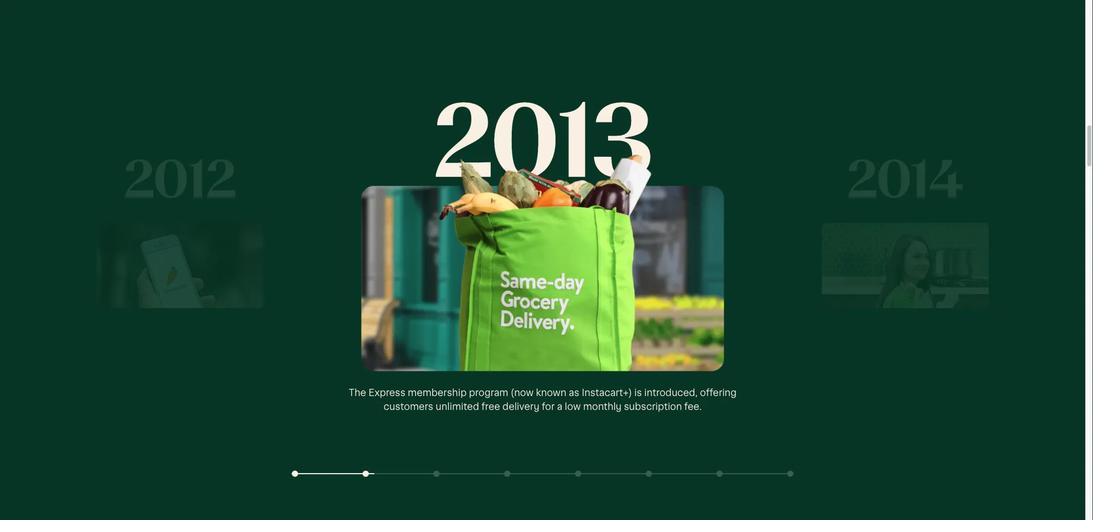 Task type: locate. For each thing, give the bounding box(es) containing it.
2 launches from the left
[[960, 283, 981, 288]]

and
[[166, 283, 175, 288], [911, 290, 920, 295]]

program
[[469, 388, 508, 398]]

leonardo,
[[197, 283, 220, 288]]

0 horizontal spatial launches
[[243, 283, 264, 288]]

instacart left the scales on the right of page
[[802, 283, 823, 288]]

1 horizontal spatial to
[[840, 283, 845, 288]]

bay
[[133, 290, 142, 295]]

fee.
[[684, 402, 702, 412]]

(now
[[511, 388, 534, 398]]

helping
[[155, 290, 172, 295]]

1 in from the left
[[265, 283, 270, 288]]

in left new
[[982, 283, 986, 288]]

0 horizontal spatial to
[[173, 290, 178, 295]]

1 horizontal spatial launches
[[960, 283, 981, 288]]

subscription
[[624, 402, 682, 412]]

and down metropolitan
[[911, 290, 920, 295]]

2013
[[433, 94, 653, 195]]

instacart inside instacart scales to 10 additional major metropolitan cities, including launches in new york city, los angeles and portland.
[[802, 283, 823, 288]]

to inside founded by apoorva mehta, max mullen and brandon leonardo, instacart launches in the san francisco bay area helping to deliver food from local grocers.
[[173, 290, 178, 295]]

the
[[271, 283, 278, 288]]

known
[[536, 388, 566, 398]]

major
[[877, 283, 890, 288]]

scales
[[824, 283, 839, 288]]

and up helping
[[166, 283, 175, 288]]

1 launches from the left
[[243, 283, 264, 288]]

launches
[[243, 283, 264, 288], [960, 283, 981, 288]]

1 horizontal spatial and
[[911, 290, 920, 295]]

0 horizontal spatial in
[[265, 283, 270, 288]]

1 horizontal spatial instacart
[[802, 283, 823, 288]]

instacart scales to 10 additional major metropolitan cities, including launches in new york city, los angeles and portland.
[[802, 283, 1009, 295]]

the express membership program (now known as instacart+)
[[349, 388, 632, 398]]

brandon
[[176, 283, 196, 288]]

0 horizontal spatial instacart
[[221, 283, 242, 288]]

0 vertical spatial and
[[166, 283, 175, 288]]

instacart
[[221, 283, 242, 288], [802, 283, 823, 288]]

free
[[482, 402, 500, 412]]

metropolitan
[[891, 283, 921, 288]]

to left 10
[[840, 283, 845, 288]]

1 instacart from the left
[[221, 283, 242, 288]]

offering
[[700, 388, 737, 398]]

1 horizontal spatial in
[[982, 283, 986, 288]]

in left the
[[265, 283, 270, 288]]

1 vertical spatial and
[[911, 290, 920, 295]]

instacart up local
[[221, 283, 242, 288]]

0 horizontal spatial and
[[166, 283, 175, 288]]

1 vertical spatial to
[[173, 290, 178, 295]]

to left deliver
[[173, 290, 178, 295]]

2012
[[124, 155, 237, 207]]

low
[[565, 402, 581, 412]]

and inside instacart scales to 10 additional major metropolitan cities, including launches in new york city, los angeles and portland.
[[911, 290, 920, 295]]

0 vertical spatial to
[[840, 283, 845, 288]]

2014
[[847, 155, 964, 207]]

monthly
[[583, 402, 622, 412]]

in
[[265, 283, 270, 288], [982, 283, 986, 288]]

a
[[557, 402, 563, 412]]

for
[[542, 402, 555, 412]]

2 in from the left
[[982, 283, 986, 288]]

2 instacart from the left
[[802, 283, 823, 288]]

and inside founded by apoorva mehta, max mullen and brandon leonardo, instacart launches in the san francisco bay area helping to deliver food from local grocers.
[[166, 283, 175, 288]]

from
[[208, 290, 219, 295]]

founded
[[72, 283, 92, 288]]

launches left new
[[960, 283, 981, 288]]

additional
[[853, 283, 876, 288]]

launches up grocers.
[[243, 283, 264, 288]]

founded by apoorva mehta, max mullen and brandon leonardo, instacart launches in the san francisco bay area helping to deliver food from local grocers.
[[72, 283, 288, 295]]

to
[[840, 283, 845, 288], [173, 290, 178, 295]]



Task type: vqa. For each thing, say whether or not it's contained in the screenshot.
2nd in from right
yes



Task type: describe. For each thing, give the bounding box(es) containing it.
in inside founded by apoorva mehta, max mullen and brandon leonardo, instacart launches in the san francisco bay area helping to deliver food from local grocers.
[[265, 283, 270, 288]]

instacart inside founded by apoorva mehta, max mullen and brandon leonardo, instacart launches in the san francisco bay area helping to deliver food from local grocers.
[[221, 283, 242, 288]]

introduced,
[[644, 388, 698, 398]]

delivery
[[503, 402, 540, 412]]

san
[[280, 283, 288, 288]]

in inside instacart scales to 10 additional major metropolitan cities, including launches in new york city, los angeles and portland.
[[982, 283, 986, 288]]

as
[[569, 388, 580, 398]]

local
[[220, 290, 231, 295]]

angeles
[[891, 290, 910, 295]]

mehta,
[[121, 283, 137, 288]]

to inside instacart scales to 10 additional major metropolitan cities, including launches in new york city, los angeles and portland.
[[840, 283, 845, 288]]

is introduced, offering customers unlimited free delivery for a low monthly subscription fee.
[[384, 388, 737, 412]]

city,
[[869, 290, 880, 295]]

apoorva
[[101, 283, 120, 288]]

10
[[846, 283, 852, 288]]

launches inside founded by apoorva mehta, max mullen and brandon leonardo, instacart launches in the san francisco bay area helping to deliver food from local grocers.
[[243, 283, 264, 288]]

deliver
[[179, 290, 195, 295]]

instacart+)
[[582, 388, 632, 398]]

food
[[196, 290, 207, 295]]

unlimited
[[436, 402, 479, 412]]

york
[[999, 283, 1009, 288]]

max
[[139, 283, 148, 288]]

cities,
[[922, 283, 936, 288]]

area
[[143, 290, 154, 295]]

francisco
[[109, 290, 132, 295]]

including
[[937, 283, 959, 288]]

membership
[[408, 388, 467, 398]]

mullen
[[150, 283, 165, 288]]

express
[[369, 388, 406, 398]]

launches inside instacart scales to 10 additional major metropolitan cities, including launches in new york city, los angeles and portland.
[[960, 283, 981, 288]]

grocers.
[[232, 290, 251, 295]]

new
[[987, 283, 998, 288]]

los
[[881, 290, 890, 295]]

customers
[[384, 402, 433, 412]]

is
[[635, 388, 642, 398]]

the
[[349, 388, 366, 398]]

portland.
[[921, 290, 942, 295]]

by
[[94, 283, 100, 288]]



